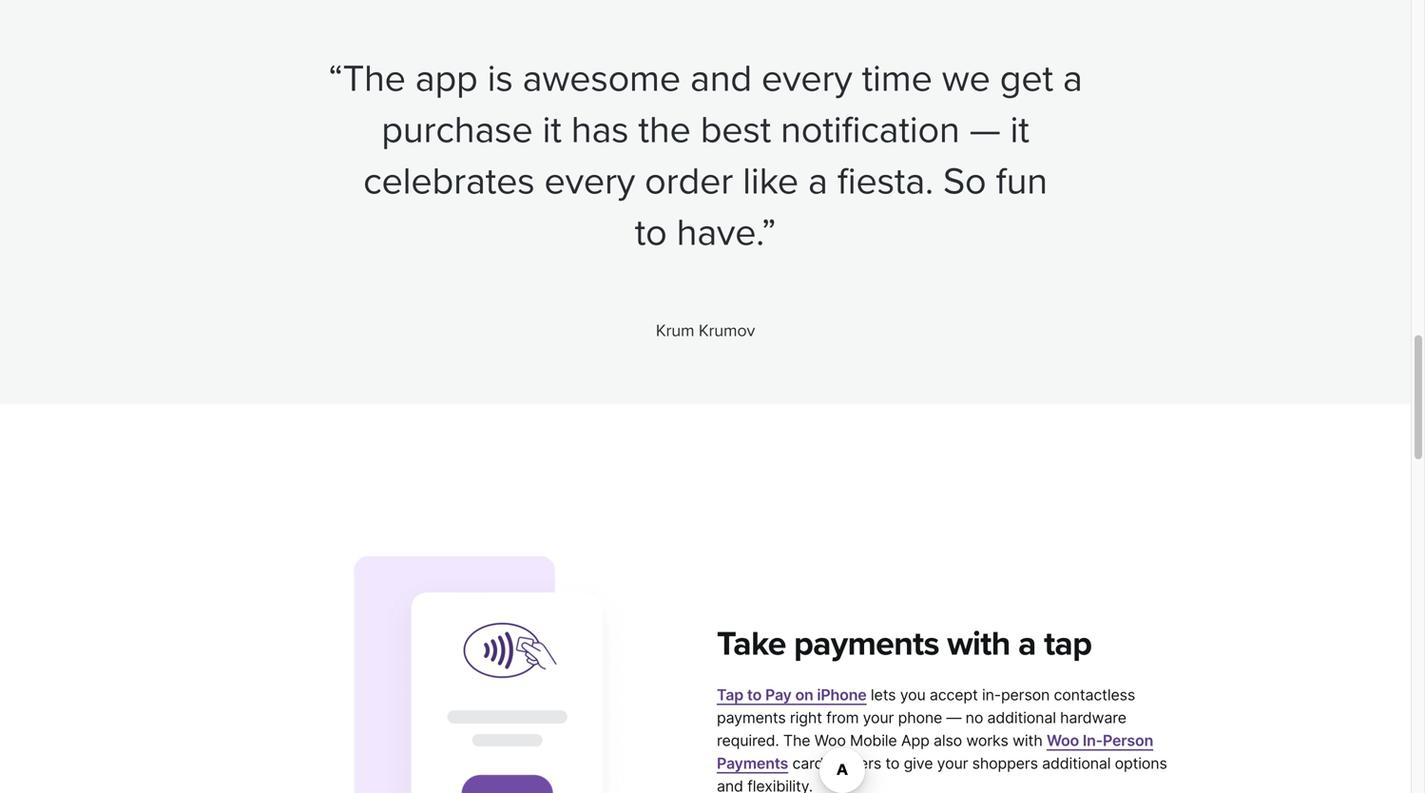 Task type: vqa. For each thing, say whether or not it's contained in the screenshot.
the left every
yes



Task type: locate. For each thing, give the bounding box(es) containing it.
1 horizontal spatial payments
[[794, 624, 939, 664]]

order
[[645, 159, 733, 204]]

person
[[1103, 731, 1154, 750]]

it
[[543, 107, 562, 153], [1010, 107, 1030, 153]]

shoppers
[[973, 754, 1038, 773]]

1 horizontal spatial woo
[[1047, 731, 1079, 750]]

and
[[690, 56, 752, 102], [717, 777, 743, 793]]

your
[[863, 709, 894, 727], [937, 754, 968, 773]]

krum
[[656, 320, 695, 341]]

has
[[571, 107, 629, 153]]

1 vertical spatial a
[[808, 159, 828, 204]]

1 vertical spatial every
[[544, 159, 635, 204]]

to have."
[[635, 210, 776, 256]]

0 horizontal spatial it
[[543, 107, 562, 153]]

best
[[701, 107, 771, 153]]

0 horizontal spatial payments
[[717, 709, 786, 727]]

a
[[1063, 56, 1083, 102], [808, 159, 828, 204], [1018, 624, 1036, 664]]

it left has
[[543, 107, 562, 153]]

additional down person in the right of the page
[[988, 709, 1056, 727]]

every up notification
[[762, 56, 853, 102]]

1 horizontal spatial —
[[970, 107, 1001, 153]]

accept
[[930, 686, 978, 704]]

in-
[[982, 686, 1001, 704]]

time
[[862, 56, 933, 102]]

payments up the 'lets'
[[794, 624, 939, 664]]

flexibility.
[[748, 777, 813, 793]]

in-
[[1083, 731, 1103, 750]]

— down the 'we'
[[970, 107, 1001, 153]]

take
[[717, 624, 786, 664]]

— inside "the app is awesome and every time we get a purchase it has the best notification — it celebrates every order like a fiesta. so fun to have."
[[970, 107, 1001, 153]]

0 vertical spatial additional
[[988, 709, 1056, 727]]

1 vertical spatial your
[[937, 754, 968, 773]]

1 vertical spatial —
[[947, 709, 962, 727]]

required.
[[717, 731, 779, 750]]

1 woo from the left
[[815, 731, 846, 750]]

your down 'also' in the bottom right of the page
[[937, 754, 968, 773]]

your down the 'lets'
[[863, 709, 894, 727]]

0 vertical spatial payments
[[794, 624, 939, 664]]

1 horizontal spatial a
[[1018, 624, 1036, 664]]

woo
[[815, 731, 846, 750], [1047, 731, 1079, 750]]

payments
[[794, 624, 939, 664], [717, 709, 786, 727]]

1 vertical spatial with
[[1013, 731, 1043, 750]]

every
[[762, 56, 853, 102], [544, 159, 635, 204]]

to left "pay"
[[747, 686, 762, 704]]

0 vertical spatial —
[[970, 107, 1001, 153]]

1 it from the left
[[543, 107, 562, 153]]

lets
[[871, 686, 896, 704]]

to
[[747, 686, 762, 704], [886, 754, 900, 773]]

a right get
[[1063, 56, 1083, 102]]

1 horizontal spatial it
[[1010, 107, 1030, 153]]

additional inside lets you accept in-person contactless payments right from your phone — no additional hardware required. the woo mobile app also works with
[[988, 709, 1056, 727]]

0 horizontal spatial your
[[863, 709, 894, 727]]

0 vertical spatial with
[[947, 624, 1010, 664]]

a right like on the top of the page
[[808, 159, 828, 204]]

1 vertical spatial additional
[[1042, 754, 1111, 773]]

0 horizontal spatial a
[[808, 159, 828, 204]]

payments up "required."
[[717, 709, 786, 727]]

to left give
[[886, 754, 900, 773]]

— left the no
[[947, 709, 962, 727]]

fun
[[996, 159, 1048, 204]]

1 horizontal spatial with
[[1013, 731, 1043, 750]]

from
[[826, 709, 859, 727]]

—
[[970, 107, 1001, 153], [947, 709, 962, 727]]

app
[[901, 731, 930, 750]]

2 woo from the left
[[1047, 731, 1079, 750]]

it up the fun
[[1010, 107, 1030, 153]]

woo left in-
[[1047, 731, 1079, 750]]

a left tap
[[1018, 624, 1036, 664]]

like
[[743, 159, 799, 204]]

is
[[487, 56, 513, 102]]

1 horizontal spatial every
[[762, 56, 853, 102]]

0 horizontal spatial with
[[947, 624, 1010, 664]]

and up the best at the top of the page
[[690, 56, 752, 102]]

0 horizontal spatial to
[[747, 686, 762, 704]]

2 horizontal spatial a
[[1063, 56, 1083, 102]]

your inside lets you accept in-person contactless payments right from your phone — no additional hardware required. the woo mobile app also works with
[[863, 709, 894, 727]]

1 vertical spatial payments
[[717, 709, 786, 727]]

the
[[638, 107, 691, 153]]

additional down in-
[[1042, 754, 1111, 773]]

your inside card readers to give your shoppers additional options and flexibility.
[[937, 754, 968, 773]]

the
[[784, 731, 811, 750]]

with up the shoppers
[[1013, 731, 1043, 750]]

0 horizontal spatial woo
[[815, 731, 846, 750]]

woo in-person payments link
[[717, 731, 1154, 773]]

0 vertical spatial your
[[863, 709, 894, 727]]

and down payments
[[717, 777, 743, 793]]

1 horizontal spatial to
[[886, 754, 900, 773]]

contactless
[[1054, 686, 1135, 704]]

every down has
[[544, 159, 635, 204]]

with
[[947, 624, 1010, 664], [1013, 731, 1043, 750]]

woo inside woo in-person payments
[[1047, 731, 1079, 750]]

0 horizontal spatial —
[[947, 709, 962, 727]]

with up in-
[[947, 624, 1010, 664]]

fiesta.
[[838, 159, 934, 204]]

additional
[[988, 709, 1056, 727], [1042, 754, 1111, 773]]

"the app is awesome and every time we get a purchase it has the best notification — it celebrates every order like a fiesta. so fun to have."
[[328, 56, 1083, 256]]

woo down from
[[815, 731, 846, 750]]

1 vertical spatial to
[[886, 754, 900, 773]]

1 vertical spatial and
[[717, 777, 743, 793]]

tap to pay on iphone link
[[717, 686, 867, 704]]

1 horizontal spatial your
[[937, 754, 968, 773]]

0 vertical spatial and
[[690, 56, 752, 102]]

woo inside lets you accept in-person contactless payments right from your phone — no additional hardware required. the woo mobile app also works with
[[815, 731, 846, 750]]



Task type: describe. For each thing, give the bounding box(es) containing it.
awesome
[[523, 56, 681, 102]]

payments inside lets you accept in-person contactless payments right from your phone — no additional hardware required. the woo mobile app also works with
[[717, 709, 786, 727]]

additional inside card readers to give your shoppers additional options and flexibility.
[[1042, 754, 1111, 773]]

0 vertical spatial to
[[747, 686, 762, 704]]

you
[[900, 686, 926, 704]]

app
[[415, 56, 478, 102]]

get
[[1000, 56, 1054, 102]]

and inside "the app is awesome and every time we get a purchase it has the best notification — it celebrates every order like a fiesta. so fun to have."
[[690, 56, 752, 102]]

readers
[[828, 754, 882, 773]]

woo in-person payments
[[717, 731, 1154, 773]]

krum krumov
[[656, 320, 755, 341]]

tap
[[717, 686, 744, 704]]

so
[[943, 159, 987, 204]]

mobile
[[850, 731, 897, 750]]

tap to pay on iphone
[[717, 686, 867, 704]]

0 vertical spatial a
[[1063, 56, 1083, 102]]

give
[[904, 754, 933, 773]]

take payments with a tap
[[717, 624, 1092, 664]]

0 vertical spatial every
[[762, 56, 853, 102]]

right
[[790, 709, 822, 727]]

to inside card readers to give your shoppers additional options and flexibility.
[[886, 754, 900, 773]]

with inside lets you accept in-person contactless payments right from your phone — no additional hardware required. the woo mobile app also works with
[[1013, 731, 1043, 750]]

and inside card readers to give your shoppers additional options and flexibility.
[[717, 777, 743, 793]]

2 it from the left
[[1010, 107, 1030, 153]]

person
[[1001, 686, 1050, 704]]

0 horizontal spatial every
[[544, 159, 635, 204]]

pay
[[766, 686, 792, 704]]

on
[[795, 686, 814, 704]]

purchase
[[382, 107, 533, 153]]

payments
[[717, 754, 788, 773]]

works
[[967, 731, 1009, 750]]

"the
[[328, 56, 406, 102]]

celebrates
[[363, 159, 535, 204]]

no
[[966, 709, 984, 727]]

2 vertical spatial a
[[1018, 624, 1036, 664]]

card readers to give your shoppers additional options and flexibility.
[[717, 754, 1167, 793]]

lets you accept in-person contactless payments right from your phone — no additional hardware required. the woo mobile app also works with
[[717, 686, 1135, 750]]

notification
[[781, 107, 960, 153]]

— inside lets you accept in-person contactless payments right from your phone — no additional hardware required. the woo mobile app also works with
[[947, 709, 962, 727]]

tap
[[1044, 624, 1092, 664]]

options
[[1115, 754, 1167, 773]]

phone
[[898, 709, 943, 727]]

iphone
[[817, 686, 867, 704]]

krumov
[[699, 320, 755, 341]]

also
[[934, 731, 962, 750]]

hardware
[[1060, 709, 1127, 727]]

we
[[942, 56, 991, 102]]

card
[[793, 754, 824, 773]]



